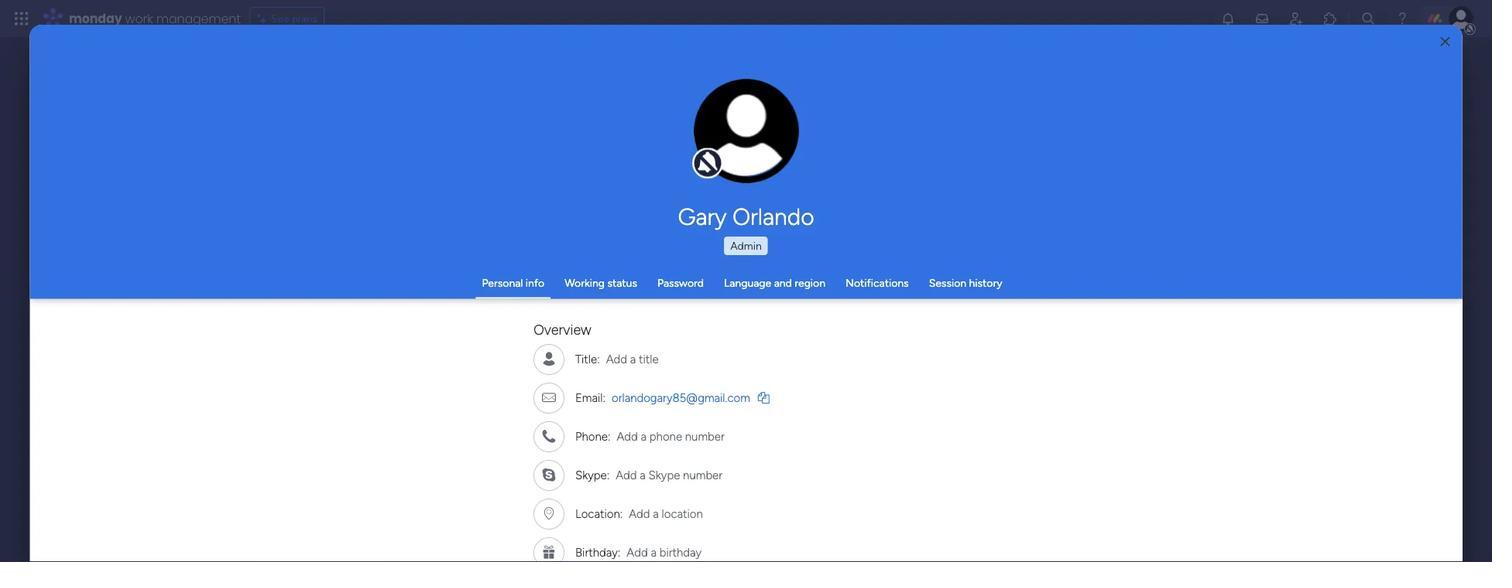 Task type: vqa. For each thing, say whether or not it's contained in the screenshot.
7 button
no



Task type: describe. For each thing, give the bounding box(es) containing it.
working status
[[565, 277, 637, 290]]

a for location
[[653, 507, 659, 521]]

monday work management
[[69, 10, 241, 27]]

title: add a title
[[575, 352, 658, 366]]

add for add a birthday
[[626, 546, 648, 560]]

skype
[[648, 469, 680, 482]]

location: add a location
[[575, 507, 703, 521]]

title
[[639, 352, 658, 366]]

working status link
[[565, 277, 637, 290]]

number for phone: add a phone number
[[685, 430, 724, 444]]

personal
[[482, 277, 523, 290]]

working
[[565, 277, 605, 290]]

change
[[714, 139, 748, 152]]

see plans
[[271, 12, 318, 25]]

session
[[929, 277, 967, 290]]

skype:
[[575, 469, 609, 482]]

info
[[526, 277, 545, 290]]

gary orlando button
[[533, 203, 959, 231]]

invite members image
[[1289, 11, 1304, 26]]

orlando
[[733, 203, 814, 231]]

add for add a location
[[629, 507, 650, 521]]

work
[[125, 10, 153, 27]]

and
[[774, 277, 792, 290]]

admin
[[730, 240, 762, 253]]

a for title
[[630, 352, 636, 366]]

location:
[[575, 507, 622, 521]]

phone:
[[575, 430, 610, 444]]

language and region link
[[724, 277, 826, 290]]

title:
[[575, 352, 600, 366]]

apps image
[[1323, 11, 1338, 26]]

password
[[657, 277, 704, 290]]

copied! image
[[758, 392, 769, 404]]

region
[[795, 277, 826, 290]]

personal info
[[482, 277, 545, 290]]

profile
[[751, 139, 779, 152]]

personal info link
[[482, 277, 545, 290]]

gary orlando dialog
[[30, 25, 1462, 563]]

plans
[[292, 12, 318, 25]]

history
[[969, 277, 1003, 290]]

a for skype
[[640, 469, 645, 482]]

gary orlando image
[[1449, 6, 1474, 31]]

gary orlando
[[678, 203, 814, 231]]

location
[[661, 507, 703, 521]]

birthday: add a birthday
[[575, 546, 701, 560]]

number for skype: add a skype number
[[683, 469, 722, 482]]

notifications link
[[846, 277, 909, 290]]

search everything image
[[1361, 11, 1376, 26]]



Task type: locate. For each thing, give the bounding box(es) containing it.
birthday
[[659, 546, 701, 560]]

skype: add a skype number
[[575, 469, 722, 482]]

overview
[[533, 322, 591, 338]]

picture
[[731, 153, 762, 165]]

a left location
[[653, 507, 659, 521]]

change profile picture button
[[694, 79, 799, 184]]

status
[[607, 277, 637, 290]]

see plans button
[[250, 7, 325, 30]]

a left the birthday
[[650, 546, 656, 560]]

email:
[[575, 391, 605, 405]]

close image
[[1441, 36, 1450, 47]]

add down location: add a location
[[626, 546, 648, 560]]

password link
[[657, 277, 704, 290]]

language and region
[[724, 277, 826, 290]]

a left skype
[[640, 469, 645, 482]]

gary
[[678, 203, 727, 231]]

a left the title at the bottom
[[630, 352, 636, 366]]

orlandogary85@gmail.com
[[611, 391, 750, 405]]

add for add a title
[[606, 352, 627, 366]]

0 vertical spatial number
[[685, 430, 724, 444]]

number right phone
[[685, 430, 724, 444]]

add right the skype:
[[615, 469, 637, 482]]

add for add a phone number
[[616, 430, 638, 444]]

select product image
[[14, 11, 29, 26]]

change profile picture
[[714, 139, 779, 165]]

see
[[271, 12, 289, 25]]

a for phone
[[640, 430, 646, 444]]

a for birthday
[[650, 546, 656, 560]]

help image
[[1395, 11, 1410, 26]]

add up birthday: add a birthday
[[629, 507, 650, 521]]

session history link
[[929, 277, 1003, 290]]

inbox image
[[1255, 11, 1270, 26]]

1 vertical spatial number
[[683, 469, 722, 482]]

language
[[724, 277, 771, 290]]

notifications image
[[1220, 11, 1236, 26]]

a
[[630, 352, 636, 366], [640, 430, 646, 444], [640, 469, 645, 482], [653, 507, 659, 521], [650, 546, 656, 560]]

a left phone
[[640, 430, 646, 444]]

number
[[685, 430, 724, 444], [683, 469, 722, 482]]

monday
[[69, 10, 122, 27]]

add right "title:"
[[606, 352, 627, 366]]

phone: add a phone number
[[575, 430, 724, 444]]

add right phone:
[[616, 430, 638, 444]]

management
[[156, 10, 241, 27]]

add for add a skype number
[[615, 469, 637, 482]]

birthday:
[[575, 546, 620, 560]]

phone
[[649, 430, 682, 444]]

number right skype
[[683, 469, 722, 482]]

add
[[606, 352, 627, 366], [616, 430, 638, 444], [615, 469, 637, 482], [629, 507, 650, 521], [626, 546, 648, 560]]

session history
[[929, 277, 1003, 290]]

notifications
[[846, 277, 909, 290]]



